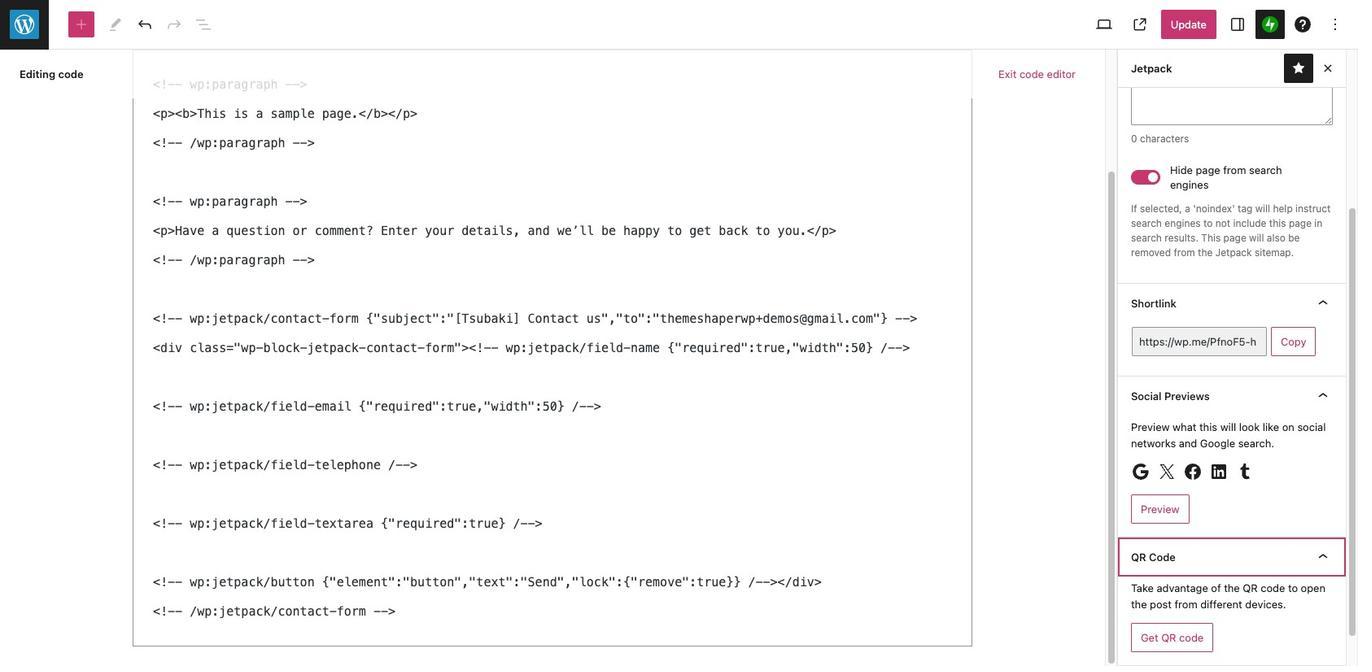Task type: locate. For each thing, give the bounding box(es) containing it.
1 horizontal spatial the
[[1198, 247, 1213, 259]]

search down if
[[1131, 217, 1162, 230]]

what
[[1173, 421, 1197, 434]]

code right exit at the top
[[1020, 68, 1044, 81]]

code inside the take advantage of the qr code to open the post from different devices.
[[1261, 582, 1286, 595]]

search up removed
[[1131, 232, 1162, 244]]

0 vertical spatial the
[[1198, 247, 1213, 259]]

page right the hide
[[1196, 163, 1221, 176]]

code right editing
[[58, 68, 83, 81]]

from inside the take advantage of the qr code to open the post from different devices.
[[1175, 598, 1198, 611]]

'noindex'
[[1193, 203, 1235, 215]]

editing
[[20, 68, 55, 81]]

options image
[[1326, 15, 1345, 34]]

jetpack
[[1131, 62, 1172, 75], [1216, 247, 1252, 259]]

exit code editor button
[[989, 59, 1086, 89]]

editing code
[[20, 68, 83, 81]]

engines down the hide
[[1170, 178, 1209, 191]]

code
[[58, 68, 83, 81], [1020, 68, 1044, 81], [1261, 582, 1286, 595], [1180, 632, 1204, 645]]

0 vertical spatial page
[[1196, 163, 1221, 176]]

2 horizontal spatial page
[[1289, 217, 1312, 230]]

0 vertical spatial jetpack
[[1131, 62, 1172, 75]]

2 vertical spatial will
[[1221, 421, 1237, 434]]

preview
[[1131, 421, 1170, 434], [1141, 503, 1180, 516]]

qr up devices.
[[1243, 582, 1258, 595]]

the down this
[[1198, 247, 1213, 259]]

if
[[1131, 203, 1138, 215]]

search up help
[[1249, 163, 1282, 176]]

will down "include"
[[1249, 232, 1264, 244]]

qr
[[1131, 551, 1147, 564], [1243, 582, 1258, 595], [1162, 632, 1177, 645]]

results.
[[1165, 232, 1199, 244]]

0 horizontal spatial the
[[1131, 598, 1147, 611]]

look
[[1239, 421, 1260, 434]]

will up google on the bottom right
[[1221, 421, 1237, 434]]

preview up networks
[[1131, 421, 1170, 434]]

sitemap.
[[1255, 247, 1294, 259]]

1 horizontal spatial page
[[1224, 232, 1247, 244]]

2 vertical spatial page
[[1224, 232, 1247, 244]]

to
[[1204, 217, 1213, 230], [1288, 582, 1298, 595]]

2 horizontal spatial qr
[[1243, 582, 1258, 595]]

will
[[1256, 203, 1271, 215], [1249, 232, 1264, 244], [1221, 421, 1237, 434]]

0 vertical spatial this
[[1270, 217, 1286, 230]]

seo
[[1131, 43, 1150, 54]]

1 vertical spatial from
[[1174, 247, 1195, 259]]

preview inside preview what this will look like on social networks and google search.
[[1131, 421, 1170, 434]]

0 horizontal spatial this
[[1200, 421, 1218, 434]]

the down take
[[1131, 598, 1147, 611]]

to inside the take advantage of the qr code to open the post from different devices.
[[1288, 582, 1298, 595]]

1 vertical spatial qr
[[1243, 582, 1258, 595]]

1 horizontal spatial jetpack
[[1216, 247, 1252, 259]]

qr left code
[[1131, 551, 1147, 564]]

to left not at the right of the page
[[1204, 217, 1213, 230]]

to left the 'open' in the right bottom of the page
[[1288, 582, 1298, 595]]

different
[[1201, 598, 1243, 611]]

0 horizontal spatial qr
[[1131, 551, 1147, 564]]

help
[[1273, 203, 1293, 215]]

preview inside button
[[1141, 503, 1180, 516]]

tag
[[1238, 203, 1253, 215]]

this up also
[[1270, 217, 1286, 230]]

advantage
[[1157, 582, 1209, 595]]

1 vertical spatial search
[[1131, 217, 1162, 230]]

1 horizontal spatial this
[[1270, 217, 1286, 230]]

the
[[1198, 247, 1213, 259], [1224, 582, 1240, 595], [1131, 598, 1147, 611]]

0 vertical spatial preview
[[1131, 421, 1170, 434]]

include
[[1234, 217, 1267, 230]]

editor
[[1047, 68, 1076, 81]]

shortlink button
[[1118, 284, 1346, 323]]

unpin from toolbar image
[[1289, 59, 1309, 78]]

jetpack down this
[[1216, 247, 1252, 259]]

page
[[1196, 163, 1221, 176], [1289, 217, 1312, 230], [1224, 232, 1247, 244]]

code up devices.
[[1261, 582, 1286, 595]]

0 vertical spatial qr
[[1131, 551, 1147, 564]]

post
[[1150, 598, 1172, 611]]

0 vertical spatial to
[[1204, 217, 1213, 230]]

0 vertical spatial engines
[[1170, 178, 1209, 191]]

from up tag
[[1224, 163, 1247, 176]]

from
[[1224, 163, 1247, 176], [1174, 247, 1195, 259], [1175, 598, 1198, 611]]

update
[[1171, 18, 1207, 31]]

jetpack down seo
[[1131, 62, 1172, 75]]

1 vertical spatial the
[[1224, 582, 1240, 595]]

page up be
[[1289, 217, 1312, 230]]

2 vertical spatial from
[[1175, 598, 1198, 611]]

1 horizontal spatial to
[[1288, 582, 1298, 595]]

code right get
[[1180, 632, 1204, 645]]

SEO Description text field
[[1131, 62, 1333, 125]]

hide
[[1170, 163, 1193, 176]]

engines inside hide page from search engines
[[1170, 178, 1209, 191]]

preview up code
[[1141, 503, 1180, 516]]

copy button
[[1271, 327, 1316, 357]]

None text field
[[1132, 327, 1267, 357]]

code
[[1149, 551, 1176, 564]]

0 vertical spatial search
[[1249, 163, 1282, 176]]

seo description
[[1131, 43, 1213, 54]]

1 vertical spatial this
[[1200, 421, 1218, 434]]

1 vertical spatial preview
[[1141, 503, 1180, 516]]

1 vertical spatial to
[[1288, 582, 1298, 595]]

this up google on the bottom right
[[1200, 421, 1218, 434]]

2 vertical spatial qr
[[1162, 632, 1177, 645]]

0 characters
[[1131, 132, 1189, 145]]

1 vertical spatial jetpack
[[1216, 247, 1252, 259]]

social previews
[[1131, 390, 1210, 403]]

hide page from search engines
[[1170, 163, 1282, 191]]

this
[[1270, 217, 1286, 230], [1200, 421, 1218, 434]]

this inside preview what this will look like on social networks and google search.
[[1200, 421, 1218, 434]]

0 horizontal spatial jetpack
[[1131, 62, 1172, 75]]

from down advantage
[[1175, 598, 1198, 611]]

1 horizontal spatial qr
[[1162, 632, 1177, 645]]

code inside button
[[1020, 68, 1044, 81]]

a
[[1185, 203, 1191, 215]]

exit
[[999, 68, 1017, 81]]

1 vertical spatial page
[[1289, 217, 1312, 230]]

1 vertical spatial engines
[[1165, 217, 1201, 230]]

the right of
[[1224, 582, 1240, 595]]

preview button
[[1131, 495, 1190, 524]]

from down results.
[[1174, 247, 1195, 259]]

2 vertical spatial the
[[1131, 598, 1147, 611]]

jetpack inside if selected, a 'noindex' tag will help instruct search engines to not include this page in search results. this page will also be removed from the jetpack sitemap.
[[1216, 247, 1252, 259]]

0 vertical spatial from
[[1224, 163, 1247, 176]]

preview for preview
[[1141, 503, 1180, 516]]

preview for preview what this will look like on social networks and google search.
[[1131, 421, 1170, 434]]

social
[[1298, 421, 1326, 434]]

will right tag
[[1256, 203, 1271, 215]]

close plugin image
[[1319, 59, 1338, 78]]

0 horizontal spatial page
[[1196, 163, 1221, 176]]

preview image
[[1095, 15, 1114, 34]]

engines
[[1170, 178, 1209, 191], [1165, 217, 1201, 230]]

engines up results.
[[1165, 217, 1201, 230]]

search
[[1249, 163, 1282, 176], [1131, 217, 1162, 230], [1131, 232, 1162, 244]]

qr code
[[1131, 551, 1176, 564]]

description
[[1152, 43, 1213, 54]]

0 horizontal spatial to
[[1204, 217, 1213, 230]]

qr right get
[[1162, 632, 1177, 645]]

page down not at the right of the page
[[1224, 232, 1247, 244]]



Task type: vqa. For each thing, say whether or not it's contained in the screenshot.
Orders Link
no



Task type: describe. For each thing, give the bounding box(es) containing it.
from inside if selected, a 'noindex' tag will help instruct search engines to not include this page in search results. this page will also be removed from the jetpack sitemap.
[[1174, 247, 1195, 259]]

qr inside dropdown button
[[1131, 551, 1147, 564]]

get qr code
[[1141, 632, 1204, 645]]

qr inside the take advantage of the qr code to open the post from different devices.
[[1243, 582, 1258, 595]]

jetpack image
[[1262, 16, 1279, 33]]

devices.
[[1246, 598, 1287, 611]]

in
[[1315, 217, 1323, 230]]

of
[[1211, 582, 1221, 595]]

also
[[1267, 232, 1286, 244]]

not
[[1216, 217, 1231, 230]]

settings image
[[1228, 15, 1248, 34]]

2 horizontal spatial the
[[1224, 582, 1240, 595]]

take advantage of the qr code to open the post from different devices.
[[1131, 582, 1326, 611]]

from inside hide page from search engines
[[1224, 163, 1247, 176]]

be
[[1289, 232, 1300, 244]]

will inside preview what this will look like on social networks and google search.
[[1221, 421, 1237, 434]]

1 vertical spatial will
[[1249, 232, 1264, 244]]

to inside if selected, a 'noindex' tag will help instruct search engines to not include this page in search results. this page will also be removed from the jetpack sitemap.
[[1204, 217, 1213, 230]]

instruct
[[1296, 203, 1331, 215]]

if selected, a 'noindex' tag will help instruct search engines to not include this page in search results. this page will also be removed from the jetpack sitemap.
[[1131, 203, 1331, 259]]

get qr code button
[[1131, 624, 1214, 653]]

view page image
[[1130, 15, 1150, 34]]

redo image
[[164, 15, 184, 34]]

and
[[1179, 437, 1198, 450]]

open
[[1301, 582, 1326, 595]]

qr code button
[[1118, 538, 1346, 577]]

preview what this will look like on social networks and google search.
[[1131, 421, 1326, 450]]

shortlink
[[1131, 297, 1177, 310]]

removed
[[1131, 247, 1171, 259]]

social
[[1131, 390, 1162, 403]]

search.
[[1239, 437, 1275, 450]]

take
[[1131, 582, 1154, 595]]

0
[[1131, 132, 1138, 145]]

qr inside button
[[1162, 632, 1177, 645]]

networks
[[1131, 437, 1176, 450]]

on
[[1283, 421, 1295, 434]]

google
[[1200, 437, 1236, 450]]

help image
[[1293, 15, 1313, 34]]

page inside hide page from search engines
[[1196, 163, 1221, 176]]

this inside if selected, a 'noindex' tag will help instruct search engines to not include this page in search results. this page will also be removed from the jetpack sitemap.
[[1270, 217, 1286, 230]]

undo image
[[135, 15, 155, 34]]

social previews button
[[1118, 377, 1346, 416]]

Start writing with text or HTML text field
[[133, 49, 973, 647]]

2 vertical spatial search
[[1131, 232, 1162, 244]]

search inside hide page from search engines
[[1249, 163, 1282, 176]]

like
[[1263, 421, 1280, 434]]

editor settings region
[[1118, 0, 1358, 667]]

0 vertical spatial will
[[1256, 203, 1271, 215]]

the inside if selected, a 'noindex' tag will help instruct search engines to not include this page in search results. this page will also be removed from the jetpack sitemap.
[[1198, 247, 1213, 259]]

characters
[[1140, 132, 1189, 145]]

previews
[[1165, 390, 1210, 403]]

copy
[[1281, 335, 1307, 348]]

get
[[1141, 632, 1159, 645]]

exit code editor
[[999, 68, 1076, 81]]

update button
[[1161, 10, 1217, 39]]

engines inside if selected, a 'noindex' tag will help instruct search engines to not include this page in search results. this page will also be removed from the jetpack sitemap.
[[1165, 217, 1201, 230]]

this
[[1202, 232, 1221, 244]]

selected,
[[1140, 203, 1183, 215]]

code inside button
[[1180, 632, 1204, 645]]



